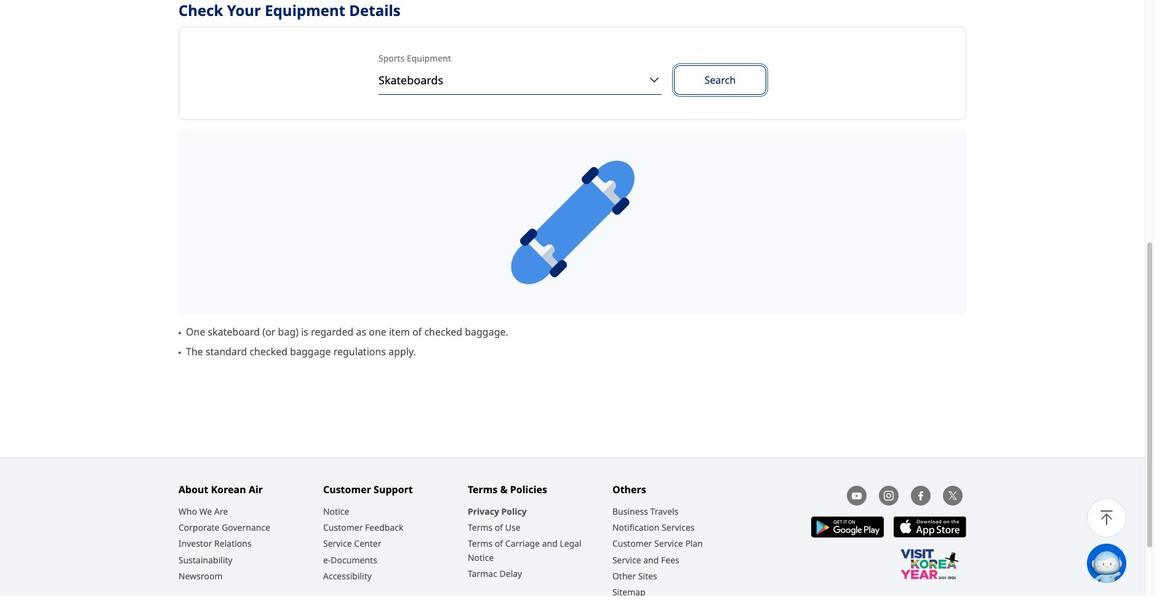 Task type: locate. For each thing, give the bounding box(es) containing it.
checked
[[425, 325, 463, 339], [250, 345, 288, 359]]

notice inside notice customer feedback service center e-documents accessibility
[[323, 506, 349, 517]]

1 vertical spatial and
[[644, 554, 659, 566]]

service center link
[[323, 537, 381, 551]]

1 terms from the top
[[468, 483, 498, 496]]

0 vertical spatial of
[[413, 325, 422, 339]]

of down terms of use link
[[495, 538, 503, 550]]

1 horizontal spatial checked
[[425, 325, 463, 339]]

chat w
[[1127, 558, 1155, 569]]

equipment right your
[[265, 0, 346, 20]]

(or
[[263, 325, 276, 339]]

customer down 'notice' link
[[323, 522, 363, 533]]

notice link
[[323, 505, 349, 519]]

accessibility link
[[323, 569, 372, 583]]

customer feedback link
[[323, 521, 404, 535]]

chat w link
[[1088, 544, 1155, 583]]

are
[[214, 506, 228, 517]]

terms down privacy
[[468, 522, 493, 533]]

about
[[179, 483, 208, 496]]

0 horizontal spatial equipment
[[265, 0, 346, 20]]

of right item
[[413, 325, 422, 339]]

and left legal
[[542, 538, 558, 550]]

terms left the &
[[468, 483, 498, 496]]

1 horizontal spatial notice
[[468, 551, 494, 563]]

0 vertical spatial notice
[[323, 506, 349, 517]]

sports equipment
[[379, 52, 451, 64]]

tarmac
[[468, 568, 498, 579]]

1 horizontal spatial equipment
[[407, 52, 451, 64]]

service up fees
[[655, 538, 683, 550]]

baggage.
[[465, 325, 509, 339]]

notice up tarmac
[[468, 551, 494, 563]]

terms down terms of use link
[[468, 538, 493, 550]]

service up e-
[[323, 538, 352, 550]]

service and fees link
[[613, 553, 680, 567]]

business
[[613, 506, 648, 517]]

0 horizontal spatial and
[[542, 538, 558, 550]]

is
[[301, 325, 309, 339]]

we
[[199, 506, 212, 517]]

0 horizontal spatial service
[[323, 538, 352, 550]]

korean
[[211, 483, 246, 496]]

service up other
[[613, 554, 641, 566]]

tarmac delay link
[[468, 567, 522, 581]]

privacy policy link
[[468, 505, 527, 519]]

terms
[[468, 483, 498, 496], [468, 522, 493, 533], [468, 538, 493, 550]]

customer support
[[323, 483, 413, 496]]

and inside business travels notification services customer service plan service and fees other sites
[[644, 554, 659, 566]]

delay
[[500, 568, 522, 579]]

and up sites
[[644, 554, 659, 566]]

notice
[[323, 506, 349, 517], [468, 551, 494, 563]]

other sites link
[[613, 569, 658, 583]]

customer down notification
[[613, 538, 652, 550]]

newsroom link
[[179, 569, 223, 583]]

apply.
[[389, 345, 416, 359]]

2 vertical spatial customer
[[613, 538, 652, 550]]

and inside privacy policy terms of use terms of carriage and legal notice tarmac delay
[[542, 538, 558, 550]]

0 horizontal spatial notice
[[323, 506, 349, 517]]

investor
[[179, 538, 212, 550]]

0 vertical spatial terms
[[468, 483, 498, 496]]

newsroom
[[179, 570, 223, 582]]

and
[[542, 538, 558, 550], [644, 554, 659, 566]]

your
[[227, 0, 261, 20]]

of
[[413, 325, 422, 339], [495, 522, 503, 533], [495, 538, 503, 550]]

0 vertical spatial and
[[542, 538, 558, 550]]

privacy
[[468, 506, 499, 517]]

corporate governance link
[[179, 521, 270, 535]]

documents
[[331, 554, 377, 566]]

service
[[323, 538, 352, 550], [655, 538, 683, 550], [613, 554, 641, 566]]

w
[[1148, 558, 1155, 569]]

carriage
[[505, 538, 540, 550]]

regulations
[[334, 345, 386, 359]]

terms of carriage and legal notice link
[[468, 537, 607, 564]]

1 horizontal spatial and
[[644, 554, 659, 566]]

center
[[354, 538, 381, 550]]

support
[[374, 483, 413, 496]]

other
[[613, 570, 636, 582]]

1 vertical spatial checked
[[250, 345, 288, 359]]

skateboard
[[208, 325, 260, 339]]

e-documents link
[[323, 553, 377, 567]]

1 vertical spatial notice
[[468, 551, 494, 563]]

and for service
[[644, 554, 659, 566]]

1 vertical spatial customer
[[323, 522, 363, 533]]

corporate
[[179, 522, 220, 533]]

notice up customer feedback link
[[323, 506, 349, 517]]

privacy policy terms of use terms of carriage and legal notice tarmac delay
[[468, 506, 582, 579]]

baggage
[[290, 345, 331, 359]]

of left the use on the bottom
[[495, 522, 503, 533]]

customer inside business travels notification services customer service plan service and fees other sites
[[613, 538, 652, 550]]

search
[[705, 73, 736, 87]]

customer
[[323, 483, 371, 496], [323, 522, 363, 533], [613, 538, 652, 550]]

download on the app store image
[[894, 517, 967, 538]]

terms of use link
[[468, 521, 521, 535]]

equipment
[[265, 0, 346, 20], [407, 52, 451, 64]]

checked down (or
[[250, 345, 288, 359]]

e-
[[323, 554, 331, 566]]

2 vertical spatial terms
[[468, 538, 493, 550]]

one skateboard (or bag) is regarded as one item of checked baggage. the standard checked baggage regulations apply.
[[186, 325, 509, 359]]

customer service plan link
[[613, 537, 703, 551]]

notification
[[613, 522, 660, 533]]

sports
[[379, 52, 405, 64]]

check
[[179, 0, 223, 20]]

checked left baggage.
[[425, 325, 463, 339]]

equipment right sports
[[407, 52, 451, 64]]

customer up 'notice' link
[[323, 483, 371, 496]]

standard
[[206, 345, 247, 359]]

chat
[[1127, 558, 1146, 569]]

policy
[[502, 506, 527, 517]]

1 vertical spatial terms
[[468, 522, 493, 533]]

business travels link
[[613, 505, 679, 519]]

one
[[369, 325, 387, 339]]

of inside the "one skateboard (or bag) is regarded as one item of checked baggage. the standard checked baggage regulations apply."
[[413, 325, 422, 339]]



Task type: describe. For each thing, give the bounding box(es) containing it.
the
[[186, 345, 203, 359]]

relations
[[214, 538, 252, 550]]

business travels notification services customer service plan service and fees other sites
[[613, 506, 703, 582]]

check your equipment details
[[179, 0, 401, 20]]

sites
[[639, 570, 658, 582]]

policies
[[510, 483, 547, 496]]

2 terms from the top
[[468, 522, 493, 533]]

1 horizontal spatial service
[[613, 554, 641, 566]]

legal
[[560, 538, 582, 550]]

as
[[356, 325, 366, 339]]

notice inside privacy policy terms of use terms of carriage and legal notice tarmac delay
[[468, 551, 494, 563]]

fees
[[661, 554, 680, 566]]

get it on google play image
[[812, 517, 884, 538]]

3 terms from the top
[[468, 538, 493, 550]]

0 horizontal spatial checked
[[250, 345, 288, 359]]

and for carriage
[[542, 538, 558, 550]]

0 vertical spatial equipment
[[265, 0, 346, 20]]

who we are link
[[179, 505, 228, 519]]

notice customer feedback service center e-documents accessibility
[[323, 506, 404, 582]]

&
[[500, 483, 508, 496]]

service inside notice customer feedback service center e-documents accessibility
[[323, 538, 352, 550]]

0 vertical spatial customer
[[323, 483, 371, 496]]

2 horizontal spatial service
[[655, 538, 683, 550]]

bag)
[[278, 325, 299, 339]]

sustainability
[[179, 554, 233, 566]]

air
[[249, 483, 263, 496]]

others
[[613, 483, 646, 496]]

who
[[179, 506, 197, 517]]

use
[[505, 522, 521, 533]]

travels
[[651, 506, 679, 517]]

2 vertical spatial of
[[495, 538, 503, 550]]

about korean air
[[179, 483, 263, 496]]

regarded
[[311, 325, 354, 339]]

governance
[[222, 522, 270, 533]]

1 vertical spatial equipment
[[407, 52, 451, 64]]

sustainability link
[[179, 553, 233, 567]]

details
[[349, 0, 401, 20]]

search button
[[674, 65, 767, 95]]

visit korea year 2023 to 2024 image
[[900, 549, 961, 580]]

who we are corporate governance investor relations sustainability newsroom
[[179, 506, 270, 582]]

investor relations link
[[179, 537, 252, 551]]

accessibility
[[323, 570, 372, 582]]

plan
[[686, 538, 703, 550]]

terms & policies
[[468, 483, 547, 496]]

customer inside notice customer feedback service center e-documents accessibility
[[323, 522, 363, 533]]

services
[[662, 522, 695, 533]]

1 vertical spatial of
[[495, 522, 503, 533]]

item
[[389, 325, 410, 339]]

notification services link
[[613, 521, 695, 535]]

one
[[186, 325, 205, 339]]

feedback
[[365, 522, 404, 533]]

0 vertical spatial checked
[[425, 325, 463, 339]]



Task type: vqa. For each thing, say whether or not it's contained in the screenshot.
Counter
no



